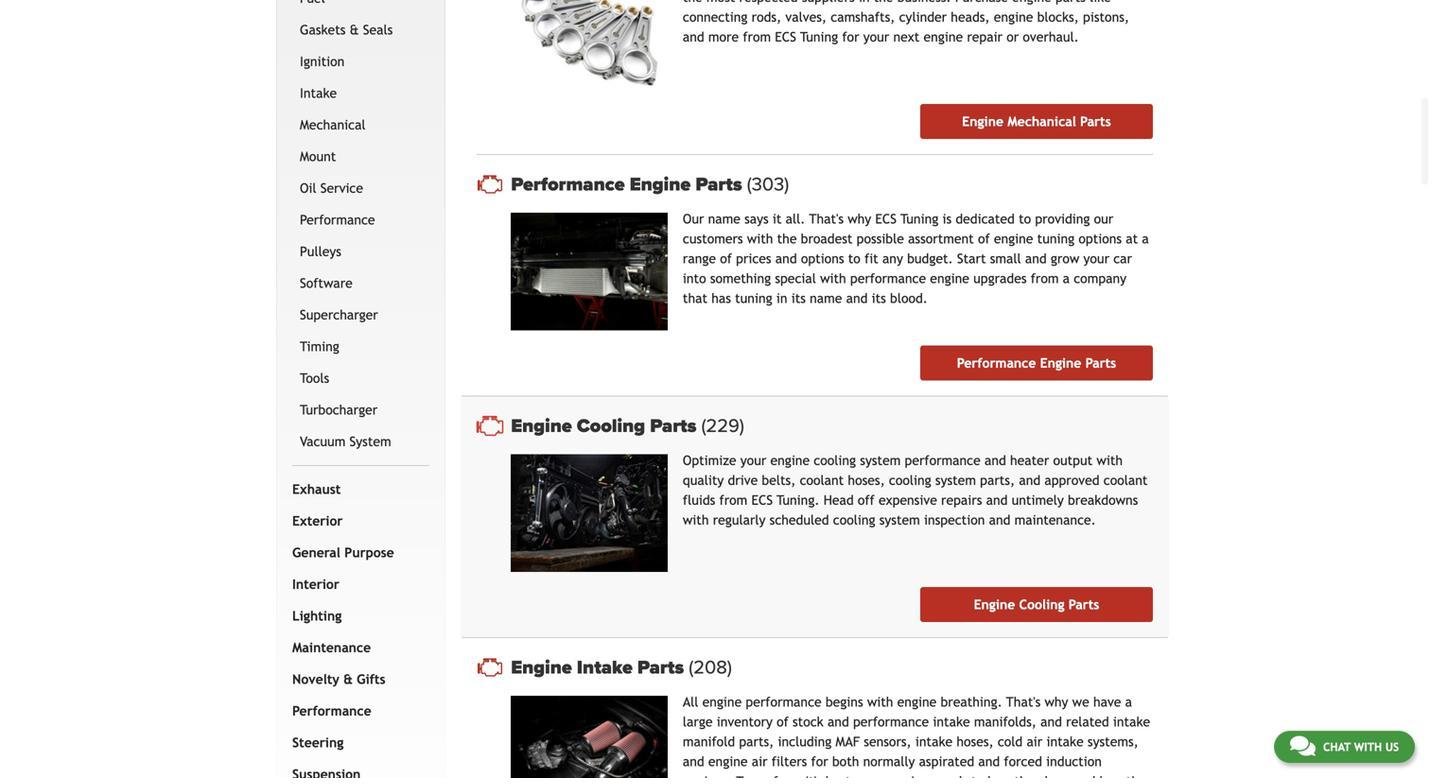 Task type: locate. For each thing, give the bounding box(es) containing it.
performance link down gifts
[[289, 696, 426, 727]]

1 vertical spatial why
[[1045, 695, 1068, 710]]

engine intake parts thumbnail image image
[[511, 696, 668, 779]]

our name says it all. that's why ecs tuning is dedicated to providing our customers with the broadest possible assortment of engine tuning options at a range of prices and options to fit any budget. start small and grow your car into something special with performance engine upgrades from a company that has tuning in its name and its blood.
[[683, 212, 1149, 306]]

intake
[[933, 715, 970, 730], [1113, 715, 1150, 730], [916, 735, 953, 750], [1047, 735, 1084, 750]]

chat
[[1323, 741, 1351, 754]]

tuning down something
[[735, 291, 772, 306]]

options down broadest
[[801, 251, 844, 266]]

that's
[[809, 212, 844, 227], [1006, 695, 1041, 710]]

0 vertical spatial cooling
[[577, 415, 645, 438]]

performance engine parts up our
[[511, 173, 747, 196]]

engine up "sensors,"
[[897, 695, 937, 710]]

intake down ignition
[[300, 85, 337, 101]]

performance engine parts link down upgrades
[[920, 346, 1153, 381]]

& inside engine subcategories element
[[350, 22, 359, 37]]

broadest
[[801, 231, 853, 247]]

2 vertical spatial of
[[777, 715, 789, 730]]

0 horizontal spatial cooling
[[577, 415, 645, 438]]

gaskets & seals
[[300, 22, 393, 37]]

why up possible
[[848, 212, 871, 227]]

performance
[[850, 271, 926, 286], [905, 453, 981, 468], [746, 695, 822, 710], [853, 715, 929, 730]]

engine down normally
[[890, 774, 929, 779]]

performance inside our name says it all. that's why ecs tuning is dedicated to providing our customers with the broadest possible assortment of engine tuning options at a range of prices and options to fit any budget. start small and grow your car into something special with performance engine upgrades from a company that has tuning in its name and its blood.
[[850, 271, 926, 286]]

of down dedicated at the top right of the page
[[978, 231, 990, 247]]

0 horizontal spatial that's
[[809, 212, 844, 227]]

hoses, up off
[[848, 473, 885, 488]]

a right have
[[1125, 695, 1132, 710]]

ecs down belts,
[[752, 493, 773, 508]]

performance engine parts link up all.
[[511, 173, 1153, 196]]

aspirated
[[919, 754, 974, 770]]

any
[[883, 251, 903, 266]]

0 vertical spatial name
[[708, 212, 741, 227]]

0 vertical spatial air
[[1027, 735, 1043, 750]]

2 vertical spatial cooling
[[833, 513, 876, 528]]

0 vertical spatial engine cooling parts link
[[511, 415, 1153, 438]]

0 horizontal spatial tuning
[[735, 291, 772, 306]]

and right inspection
[[989, 513, 1011, 528]]

1 horizontal spatial air
[[1027, 735, 1043, 750]]

1 vertical spatial air
[[752, 754, 768, 770]]

0 horizontal spatial ecs
[[752, 493, 773, 508]]

1 coolant from the left
[[800, 473, 844, 488]]

1 horizontal spatial your
[[860, 774, 886, 779]]

coolant up the breakdowns
[[1104, 473, 1148, 488]]

timing link
[[296, 331, 426, 363]]

0 vertical spatial why
[[848, 212, 871, 227]]

0 horizontal spatial its
[[791, 291, 806, 306]]

1 horizontal spatial its
[[872, 291, 886, 306]]

we
[[1072, 695, 1089, 710]]

0 vertical spatial performance engine parts
[[511, 173, 747, 196]]

from up regularly
[[719, 493, 748, 508]]

2 horizontal spatial to
[[1019, 212, 1031, 227]]

& left seals
[[350, 22, 359, 37]]

turbocharger
[[300, 402, 378, 417]]

manifolds,
[[974, 715, 1037, 730]]

1 horizontal spatial that's
[[1006, 695, 1041, 710]]

engine cooling parts down maintenance.
[[974, 597, 1100, 613]]

your up company
[[1084, 251, 1110, 266]]

2 vertical spatial a
[[1125, 695, 1132, 710]]

1 vertical spatial ecs
[[752, 493, 773, 508]]

engine intake parts
[[511, 657, 689, 679]]

2 vertical spatial to
[[972, 774, 984, 779]]

to
[[1019, 212, 1031, 227], [848, 251, 861, 266], [972, 774, 984, 779]]

0 horizontal spatial your
[[740, 453, 766, 468]]

1 vertical spatial &
[[343, 672, 353, 687]]

its
[[791, 291, 806, 306], [872, 291, 886, 306]]

1 vertical spatial system
[[935, 473, 976, 488]]

1 vertical spatial hoses,
[[957, 735, 994, 750]]

from
[[1031, 271, 1059, 286], [719, 493, 748, 508]]

engine cooling parts link up head
[[511, 415, 1153, 438]]

1 vertical spatial from
[[719, 493, 748, 508]]

engine up belts,
[[770, 453, 810, 468]]

its left blood.
[[872, 291, 886, 306]]

vacuum system link
[[296, 426, 426, 458]]

performance up stock
[[746, 695, 822, 710]]

a down grow on the right top
[[1063, 271, 1070, 286]]

1 horizontal spatial of
[[777, 715, 789, 730]]

needs
[[933, 774, 968, 779]]

cooling down off
[[833, 513, 876, 528]]

air up perform
[[752, 754, 768, 770]]

with left us
[[1354, 741, 1382, 754]]

of left stock
[[777, 715, 789, 730]]

novelty
[[292, 672, 339, 687]]

1 vertical spatial of
[[720, 251, 732, 266]]

maf
[[836, 735, 860, 750]]

engine down budget.
[[930, 271, 970, 286]]

1 vertical spatial tuning
[[735, 291, 772, 306]]

1 horizontal spatial coolant
[[1104, 473, 1148, 488]]

0 vertical spatial your
[[1084, 251, 1110, 266]]

name
[[708, 212, 741, 227], [810, 291, 842, 306]]

cooling down maintenance.
[[1019, 597, 1065, 613]]

0 horizontal spatial performance engine parts
[[511, 173, 747, 196]]

1 vertical spatial intake
[[577, 657, 633, 679]]

0 horizontal spatial of
[[720, 251, 732, 266]]

performance up repairs at the right of page
[[905, 453, 981, 468]]

mechanical link
[[296, 109, 426, 141]]

small
[[990, 251, 1021, 266]]

ignition link
[[296, 46, 426, 77]]

system down expensive
[[879, 513, 920, 528]]

intake up engine intake parts thumbnail image
[[577, 657, 633, 679]]

tuning down providing
[[1037, 231, 1075, 247]]

0 horizontal spatial to
[[848, 251, 861, 266]]

1 vertical spatial engine cooling parts
[[974, 597, 1100, 613]]

and left the heater
[[985, 453, 1006, 468]]

its right "in"
[[791, 291, 806, 306]]

0 horizontal spatial from
[[719, 493, 748, 508]]

with inside the all engine performance begins with engine breathing. that's why we have a large inventory of stock and performance intake manifolds, and related intake manifold parts, including maf sensors, intake hoses, cold air intake systems, and engine air filters for both normally aspirated and forced induction engines. to perform it's best, your engine needs to breathe clean and bre
[[867, 695, 893, 710]]

parts, down inventory
[[739, 735, 774, 750]]

2 horizontal spatial your
[[1084, 251, 1110, 266]]

optimize your engine cooling system performance and heater output with quality drive belts, coolant hoses, cooling system parts, and approved coolant fluids from ecs tuning. head off expensive repairs and untimely breakdowns with regularly scheduled cooling system inspection and maintenance.
[[683, 453, 1148, 528]]

performance link
[[296, 204, 426, 236], [289, 696, 426, 727]]

general purpose link
[[289, 537, 426, 569]]

0 vertical spatial of
[[978, 231, 990, 247]]

air up forced
[[1027, 735, 1043, 750]]

cooling up expensive
[[889, 473, 931, 488]]

0 vertical spatial that's
[[809, 212, 844, 227]]

to left providing
[[1019, 212, 1031, 227]]

engine cooling parts link
[[511, 415, 1153, 438], [920, 587, 1153, 622]]

to right needs
[[972, 774, 984, 779]]

of inside the all engine performance begins with engine breathing. that's why we have a large inventory of stock and performance intake manifolds, and related intake manifold parts, including maf sensors, intake hoses, cold air intake systems, and engine air filters for both normally aspirated and forced induction engines. to perform it's best, your engine needs to breathe clean and bre
[[777, 715, 789, 730]]

mechanical
[[1008, 114, 1076, 129], [300, 117, 366, 132]]

0 horizontal spatial mechanical
[[300, 117, 366, 132]]

tuning
[[901, 212, 939, 227]]

says
[[745, 212, 769, 227]]

tools link
[[296, 363, 426, 394]]

0 horizontal spatial why
[[848, 212, 871, 227]]

perform
[[753, 774, 801, 779]]

a right at
[[1142, 231, 1149, 247]]

engine inside "optimize your engine cooling system performance and heater output with quality drive belts, coolant hoses, cooling system parts, and approved coolant fluids from ecs tuning. head off expensive repairs and untimely breakdowns with regularly scheduled cooling system inspection and maintenance."
[[770, 453, 810, 468]]

cooling up 'engine cooling parts thumbnail image'
[[577, 415, 645, 438]]

quality
[[683, 473, 724, 488]]

0 vertical spatial performance engine parts link
[[511, 173, 1153, 196]]

that's up broadest
[[809, 212, 844, 227]]

to
[[736, 774, 749, 779]]

approved
[[1045, 473, 1100, 488]]

0 vertical spatial ecs
[[875, 212, 897, 227]]

clean
[[1038, 774, 1070, 779]]

1 horizontal spatial from
[[1031, 271, 1059, 286]]

0 vertical spatial a
[[1142, 231, 1149, 247]]

1 horizontal spatial to
[[972, 774, 984, 779]]

exterior link
[[289, 505, 426, 537]]

parts,
[[980, 473, 1015, 488], [739, 735, 774, 750]]

1 vertical spatial a
[[1063, 271, 1070, 286]]

options down our
[[1079, 231, 1122, 247]]

gaskets & seals link
[[296, 14, 426, 46]]

from inside "optimize your engine cooling system performance and heater output with quality drive belts, coolant hoses, cooling system parts, and approved coolant fluids from ecs tuning. head off expensive repairs and untimely breakdowns with regularly scheduled cooling system inspection and maintenance."
[[719, 493, 748, 508]]

performance engine parts link
[[511, 173, 1153, 196], [920, 346, 1153, 381]]

0 vertical spatial options
[[1079, 231, 1122, 247]]

intake up "aspirated"
[[916, 735, 953, 750]]

cooling
[[577, 415, 645, 438], [1019, 597, 1065, 613]]

performance up "sensors,"
[[853, 715, 929, 730]]

ecs inside "optimize your engine cooling system performance and heater output with quality drive belts, coolant hoses, cooling system parts, and approved coolant fluids from ecs tuning. head off expensive repairs and untimely breakdowns with regularly scheduled cooling system inspection and maintenance."
[[752, 493, 773, 508]]

ecs inside our name says it all. that's why ecs tuning is dedicated to providing our customers with the broadest possible assortment of engine tuning options at a range of prices and options to fit any budget. start small and grow your car into something special with performance engine upgrades from a company that has tuning in its name and its blood.
[[875, 212, 897, 227]]

hoses, up "aspirated"
[[957, 735, 994, 750]]

2 vertical spatial your
[[860, 774, 886, 779]]

your inside "optimize your engine cooling system performance and heater output with quality drive belts, coolant hoses, cooling system parts, and approved coolant fluids from ecs tuning. head off expensive repairs and untimely breakdowns with regularly scheduled cooling system inspection and maintenance."
[[740, 453, 766, 468]]

has
[[712, 291, 731, 306]]

1 vertical spatial your
[[740, 453, 766, 468]]

why inside our name says it all. that's why ecs tuning is dedicated to providing our customers with the broadest possible assortment of engine tuning options at a range of prices and options to fit any budget. start small and grow your car into something special with performance engine upgrades from a company that has tuning in its name and its blood.
[[848, 212, 871, 227]]

scheduled
[[770, 513, 829, 528]]

intake
[[300, 85, 337, 101], [577, 657, 633, 679]]

why left we
[[1045, 695, 1068, 710]]

possible
[[857, 231, 904, 247]]

budget.
[[907, 251, 953, 266]]

belts,
[[762, 473, 796, 488]]

1 vertical spatial options
[[801, 251, 844, 266]]

engine cooling parts up 'engine cooling parts thumbnail image'
[[511, 415, 702, 438]]

pulleys
[[300, 244, 341, 259]]

0 vertical spatial performance link
[[296, 204, 426, 236]]

0 vertical spatial &
[[350, 22, 359, 37]]

1 horizontal spatial intake
[[577, 657, 633, 679]]

0 horizontal spatial name
[[708, 212, 741, 227]]

engine cooling parts thumbnail image image
[[511, 455, 668, 572]]

engine cooling parts link down maintenance.
[[920, 587, 1153, 622]]

name up customers at the top
[[708, 212, 741, 227]]

cooling up head
[[814, 453, 856, 468]]

breakdowns
[[1068, 493, 1138, 508]]

novelty & gifts link
[[289, 664, 426, 696]]

1 horizontal spatial hoses,
[[957, 735, 994, 750]]

fit
[[865, 251, 879, 266]]

with right begins
[[867, 695, 893, 710]]

to left fit
[[848, 251, 861, 266]]

your
[[1084, 251, 1110, 266], [740, 453, 766, 468], [860, 774, 886, 779]]

your down normally
[[860, 774, 886, 779]]

system up off
[[860, 453, 901, 468]]

of down customers at the top
[[720, 251, 732, 266]]

1 horizontal spatial cooling
[[1019, 597, 1065, 613]]

1 vertical spatial cooling
[[1019, 597, 1065, 613]]

coolant up head
[[800, 473, 844, 488]]

performance down any
[[850, 271, 926, 286]]

1 horizontal spatial a
[[1125, 695, 1132, 710]]

0 horizontal spatial air
[[752, 754, 768, 770]]

1 horizontal spatial why
[[1045, 695, 1068, 710]]

gaskets
[[300, 22, 346, 37]]

performance engine parts down upgrades
[[957, 356, 1116, 371]]

1 vertical spatial engine cooling parts link
[[920, 587, 1153, 622]]

air
[[1027, 735, 1043, 750], [752, 754, 768, 770]]

your up drive
[[740, 453, 766, 468]]

maintenance link
[[289, 632, 426, 664]]

2 coolant from the left
[[1104, 473, 1148, 488]]

0 horizontal spatial intake
[[300, 85, 337, 101]]

performance inside engine subcategories element
[[300, 212, 375, 227]]

0 vertical spatial hoses,
[[848, 473, 885, 488]]

1 horizontal spatial performance engine parts
[[957, 356, 1116, 371]]

ecs up possible
[[875, 212, 897, 227]]

inventory
[[717, 715, 773, 730]]

that's up manifolds,
[[1006, 695, 1041, 710]]

performance down the service
[[300, 212, 375, 227]]

performance link down the service
[[296, 204, 426, 236]]

engine mechanical parts
[[962, 114, 1111, 129]]

& left gifts
[[343, 672, 353, 687]]

1 vertical spatial name
[[810, 291, 842, 306]]

from down grow on the right top
[[1031, 271, 1059, 286]]

0 horizontal spatial engine cooling parts
[[511, 415, 702, 438]]

1 horizontal spatial parts,
[[980, 473, 1015, 488]]

from inside our name says it all. that's why ecs tuning is dedicated to providing our customers with the broadest possible assortment of engine tuning options at a range of prices and options to fit any budget. start small and grow your car into something special with performance engine upgrades from a company that has tuning in its name and its blood.
[[1031, 271, 1059, 286]]

parts, down the heater
[[980, 473, 1015, 488]]

2 horizontal spatial of
[[978, 231, 990, 247]]

& inside 'link'
[[343, 672, 353, 687]]

manifold
[[683, 735, 735, 750]]

name down special
[[810, 291, 842, 306]]

0 horizontal spatial coolant
[[800, 473, 844, 488]]

exhaust
[[292, 482, 341, 497]]

0 vertical spatial parts,
[[980, 473, 1015, 488]]

filters
[[772, 754, 807, 770]]

all.
[[786, 212, 805, 227]]

0 vertical spatial intake
[[300, 85, 337, 101]]

0 horizontal spatial parts,
[[739, 735, 774, 750]]

1 horizontal spatial mechanical
[[1008, 114, 1076, 129]]

general purpose
[[292, 545, 394, 560]]

1 vertical spatial parts,
[[739, 735, 774, 750]]

performance down novelty & gifts
[[292, 704, 371, 719]]

and down the heater
[[1019, 473, 1041, 488]]

system up repairs at the right of page
[[935, 473, 976, 488]]

to inside the all engine performance begins with engine breathing. that's why we have a large inventory of stock and performance intake manifolds, and related intake manifold parts, including maf sensors, intake hoses, cold air intake systems, and engine air filters for both normally aspirated and forced induction engines. to perform it's best, your engine needs to breathe clean and bre
[[972, 774, 984, 779]]

range
[[683, 251, 716, 266]]

1 vertical spatial that's
[[1006, 695, 1041, 710]]

& for novelty
[[343, 672, 353, 687]]

0 horizontal spatial hoses,
[[848, 473, 885, 488]]

0 vertical spatial from
[[1031, 271, 1059, 286]]

and down begins
[[828, 715, 849, 730]]

cooling
[[814, 453, 856, 468], [889, 473, 931, 488], [833, 513, 876, 528]]

breathing.
[[941, 695, 1002, 710]]

is
[[943, 212, 952, 227]]

1 horizontal spatial ecs
[[875, 212, 897, 227]]

general
[[292, 545, 340, 560]]

0 vertical spatial tuning
[[1037, 231, 1075, 247]]

tuning
[[1037, 231, 1075, 247], [735, 291, 772, 306]]



Task type: vqa. For each thing, say whether or not it's contained in the screenshot.
the top Back
no



Task type: describe. For each thing, give the bounding box(es) containing it.
it
[[773, 212, 782, 227]]

normally
[[863, 754, 915, 770]]

0 vertical spatial cooling
[[814, 453, 856, 468]]

and left grow on the right top
[[1025, 251, 1047, 266]]

off
[[858, 493, 875, 508]]

car
[[1114, 251, 1132, 266]]

special
[[775, 271, 816, 286]]

1 its from the left
[[791, 291, 806, 306]]

providing
[[1035, 212, 1090, 227]]

vacuum system
[[300, 434, 391, 449]]

novelty & gifts
[[292, 672, 385, 687]]

seals
[[363, 22, 393, 37]]

assortment
[[908, 231, 974, 247]]

interior link
[[289, 569, 426, 601]]

your inside the all engine performance begins with engine breathing. that's why we have a large inventory of stock and performance intake manifolds, and related intake manifold parts, including maf sensors, intake hoses, cold air intake systems, and engine air filters for both normally aspirated and forced induction engines. to perform it's best, your engine needs to breathe clean and bre
[[860, 774, 886, 779]]

ignition
[[300, 54, 345, 69]]

engines.
[[683, 774, 732, 779]]

intake up systems,
[[1113, 715, 1150, 730]]

fluids
[[683, 493, 715, 508]]

2 horizontal spatial a
[[1142, 231, 1149, 247]]

& for gaskets
[[350, 22, 359, 37]]

something
[[710, 271, 771, 286]]

output
[[1053, 453, 1093, 468]]

maintenance
[[292, 640, 371, 655]]

with right special
[[820, 271, 846, 286]]

including
[[778, 735, 832, 750]]

oil
[[300, 181, 316, 196]]

forced
[[1004, 754, 1042, 770]]

stock
[[793, 715, 824, 730]]

mount
[[300, 149, 336, 164]]

system
[[350, 434, 391, 449]]

0 horizontal spatial a
[[1063, 271, 1070, 286]]

software
[[300, 276, 353, 291]]

both
[[832, 754, 859, 770]]

1 vertical spatial cooling
[[889, 473, 931, 488]]

maintenance.
[[1015, 513, 1096, 528]]

1 horizontal spatial engine cooling parts
[[974, 597, 1100, 613]]

oil service
[[300, 181, 363, 196]]

comments image
[[1290, 735, 1316, 758]]

with inside chat with us link
[[1354, 741, 1382, 754]]

engine intake parts link
[[511, 657, 1153, 679]]

upgrades
[[973, 271, 1027, 286]]

why inside the all engine performance begins with engine breathing. that's why we have a large inventory of stock and performance intake manifolds, and related intake manifold parts, including maf sensors, intake hoses, cold air intake systems, and engine air filters for both normally aspirated and forced induction engines. to perform it's best, your engine needs to breathe clean and bre
[[1045, 695, 1068, 710]]

with down fluids
[[683, 513, 709, 528]]

sensors,
[[864, 735, 912, 750]]

pulleys link
[[296, 236, 426, 268]]

turbocharger link
[[296, 394, 426, 426]]

performance inside "optimize your engine cooling system performance and heater output with quality drive belts, coolant hoses, cooling system parts, and approved coolant fluids from ecs tuning. head off expensive repairs and untimely breakdowns with regularly scheduled cooling system inspection and maintenance."
[[905, 453, 981, 468]]

our
[[683, 212, 704, 227]]

have
[[1093, 695, 1121, 710]]

lighting link
[[289, 601, 426, 632]]

that
[[683, 291, 708, 306]]

1 horizontal spatial options
[[1079, 231, 1122, 247]]

optimize
[[683, 453, 736, 468]]

dedicated
[[956, 212, 1015, 227]]

and up breathe
[[978, 754, 1000, 770]]

engine up to at bottom right
[[708, 754, 748, 770]]

repairs
[[941, 493, 982, 508]]

begins
[[826, 695, 863, 710]]

0 horizontal spatial options
[[801, 251, 844, 266]]

a inside the all engine performance begins with engine breathing. that's why we have a large inventory of stock and performance intake manifolds, and related intake manifold parts, including maf sensors, intake hoses, cold air intake systems, and engine air filters for both normally aspirated and forced induction engines. to perform it's best, your engine needs to breathe clean and bre
[[1125, 695, 1132, 710]]

mechanical inside engine subcategories element
[[300, 117, 366, 132]]

engine mechanical parts thumbnail image image
[[511, 0, 668, 89]]

large
[[683, 715, 713, 730]]

company
[[1074, 271, 1127, 286]]

exhaust link
[[289, 474, 426, 505]]

all
[[683, 695, 698, 710]]

1 horizontal spatial tuning
[[1037, 231, 1075, 247]]

start
[[957, 251, 986, 266]]

service
[[320, 181, 363, 196]]

it's
[[805, 774, 822, 779]]

head
[[824, 493, 854, 508]]

interior
[[292, 577, 339, 592]]

engine subcategories element
[[292, 0, 430, 466]]

intake inside engine subcategories element
[[300, 85, 337, 101]]

that's inside our name says it all. that's why ecs tuning is dedicated to providing our customers with the broadest possible assortment of engine tuning options at a range of prices and options to fit any budget. start small and grow your car into something special with performance engine upgrades from a company that has tuning in its name and its blood.
[[809, 212, 844, 227]]

chat with us
[[1323, 741, 1399, 754]]

and right repairs at the right of page
[[986, 493, 1008, 508]]

and down the
[[775, 251, 797, 266]]

engine up small at the right of the page
[[994, 231, 1033, 247]]

performance up performance engine parts thumbnail image at the top
[[511, 173, 625, 196]]

breathe
[[988, 774, 1034, 779]]

lighting
[[292, 609, 342, 624]]

1 vertical spatial to
[[848, 251, 861, 266]]

blood.
[[890, 291, 928, 306]]

1 vertical spatial performance link
[[289, 696, 426, 727]]

0 vertical spatial engine cooling parts
[[511, 415, 702, 438]]

induction
[[1046, 754, 1102, 770]]

and down fit
[[846, 291, 868, 306]]

prices
[[736, 251, 772, 266]]

1 vertical spatial performance engine parts link
[[920, 346, 1153, 381]]

parts, inside "optimize your engine cooling system performance and heater output with quality drive belts, coolant hoses, cooling system parts, and approved coolant fluids from ecs tuning. head off expensive repairs and untimely breakdowns with regularly scheduled cooling system inspection and maintenance."
[[980, 473, 1015, 488]]

that's inside the all engine performance begins with engine breathing. that's why we have a large inventory of stock and performance intake manifolds, and related intake manifold parts, including maf sensors, intake hoses, cold air intake systems, and engine air filters for both normally aspirated and forced induction engines. to perform it's best, your engine needs to breathe clean and bre
[[1006, 695, 1041, 710]]

purpose
[[344, 545, 394, 560]]

0 vertical spatial to
[[1019, 212, 1031, 227]]

chat with us link
[[1274, 731, 1415, 763]]

and up engines.
[[683, 754, 704, 770]]

mount link
[[296, 141, 426, 172]]

hoses, inside "optimize your engine cooling system performance and heater output with quality drive belts, coolant hoses, cooling system parts, and approved coolant fluids from ecs tuning. head off expensive repairs and untimely breakdowns with regularly scheduled cooling system inspection and maintenance."
[[848, 473, 885, 488]]

2 its from the left
[[872, 291, 886, 306]]

cold
[[998, 735, 1023, 750]]

supercharger
[[300, 307, 378, 322]]

tools
[[300, 371, 329, 386]]

in
[[776, 291, 787, 306]]

inspection
[[924, 513, 985, 528]]

with down says
[[747, 231, 773, 247]]

systems,
[[1088, 735, 1139, 750]]

and left related
[[1041, 715, 1062, 730]]

performance down upgrades
[[957, 356, 1036, 371]]

gifts
[[357, 672, 385, 687]]

related
[[1066, 715, 1109, 730]]

vacuum
[[300, 434, 346, 449]]

1 vertical spatial performance engine parts
[[957, 356, 1116, 371]]

2 vertical spatial system
[[879, 513, 920, 528]]

oil service link
[[296, 172, 426, 204]]

parts, inside the all engine performance begins with engine breathing. that's why we have a large inventory of stock and performance intake manifolds, and related intake manifold parts, including maf sensors, intake hoses, cold air intake systems, and engine air filters for both normally aspirated and forced induction engines. to perform it's best, your engine needs to breathe clean and bre
[[739, 735, 774, 750]]

intake down breathing.
[[933, 715, 970, 730]]

timing
[[300, 339, 339, 354]]

your inside our name says it all. that's why ecs tuning is dedicated to providing our customers with the broadest possible assortment of engine tuning options at a range of prices and options to fit any budget. start small and grow your car into something special with performance engine upgrades from a company that has tuning in its name and its blood.
[[1084, 251, 1110, 266]]

us
[[1386, 741, 1399, 754]]

with right output
[[1097, 453, 1123, 468]]

customers
[[683, 231, 743, 247]]

intake up the induction
[[1047, 735, 1084, 750]]

1 horizontal spatial name
[[810, 291, 842, 306]]

engine up inventory
[[702, 695, 742, 710]]

intake link
[[296, 77, 426, 109]]

performance engine parts thumbnail image image
[[511, 213, 668, 331]]

drive
[[728, 473, 758, 488]]

exterior
[[292, 513, 343, 529]]

hoses, inside the all engine performance begins with engine breathing. that's why we have a large inventory of stock and performance intake manifolds, and related intake manifold parts, including maf sensors, intake hoses, cold air intake systems, and engine air filters for both normally aspirated and forced induction engines. to perform it's best, your engine needs to breathe clean and bre
[[957, 735, 994, 750]]

and down the induction
[[1074, 774, 1096, 779]]

0 vertical spatial system
[[860, 453, 901, 468]]



